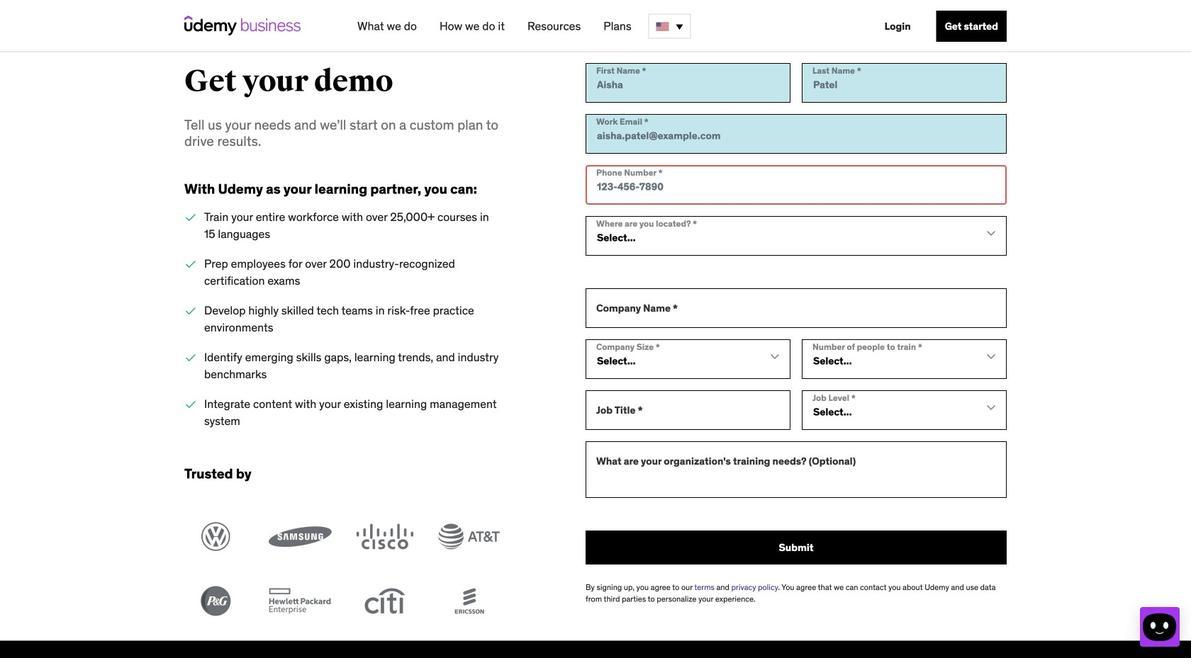 Task type: describe. For each thing, give the bounding box(es) containing it.
footer element
[[184, 641, 1007, 659]]

hewlett packard enterprise logo image
[[269, 587, 332, 617]]

First Name * text field
[[586, 63, 790, 103]]

samsung logo image
[[269, 522, 332, 552]]

menu navigation
[[346, 0, 1007, 52]]

cisco logo image
[[353, 522, 416, 552]]

Job Title* text field
[[586, 391, 790, 430]]

Company Name * text field
[[586, 289, 1007, 328]]

citi logo image
[[353, 587, 416, 617]]



Task type: locate. For each thing, give the bounding box(es) containing it.
udemy business image
[[184, 16, 301, 35]]

What are your organization's training needs? text field
[[586, 442, 1007, 498]]

Last Name * text field
[[802, 63, 1007, 103]]

at&t logo image
[[437, 522, 501, 552]]

Phone Number * telephone field
[[586, 165, 1007, 205]]

volkswagen logo image
[[184, 522, 247, 552]]

Work Email * email field
[[586, 114, 1007, 154]]

p&g logo image
[[184, 587, 247, 617]]

ericsson logo image
[[437, 587, 501, 616]]



Task type: vqa. For each thing, say whether or not it's contained in the screenshot.
P&G logo
yes



